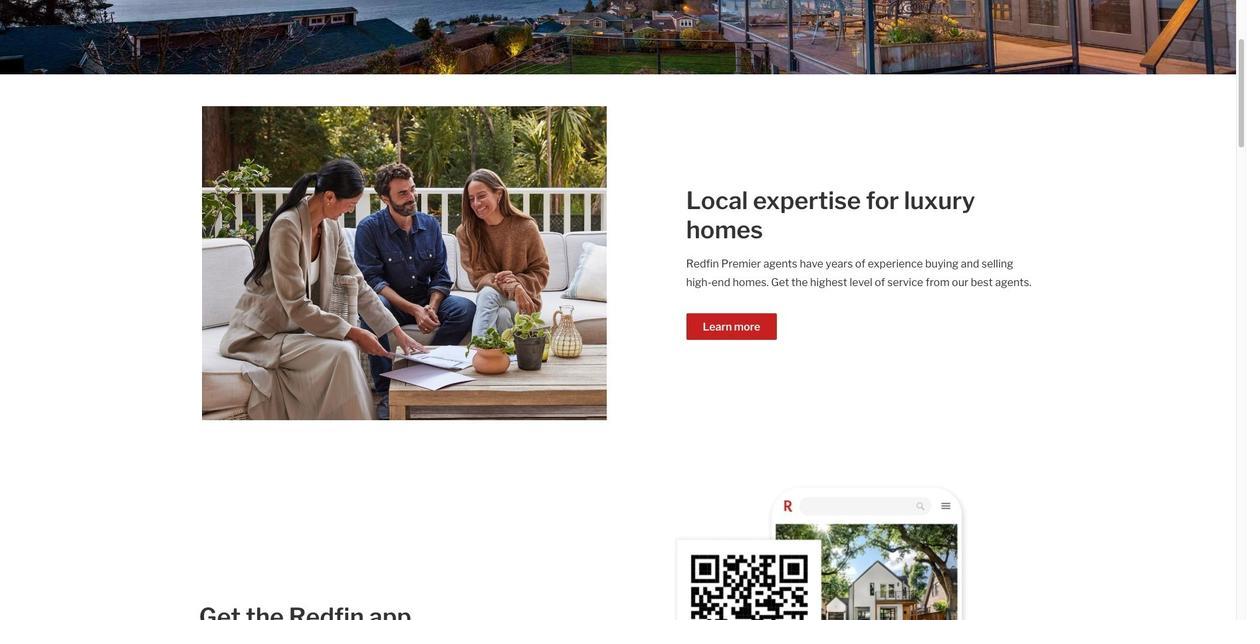 Task type: vqa. For each thing, say whether or not it's contained in the screenshot.
bottom (828) 600-7501 link
no



Task type: describe. For each thing, give the bounding box(es) containing it.
mobile phone with qr code. image
[[640, 484, 1024, 621]]



Task type: locate. For each thing, give the bounding box(es) containing it.
a woman showing a document for a backyard consultation. image
[[202, 106, 607, 420]]



